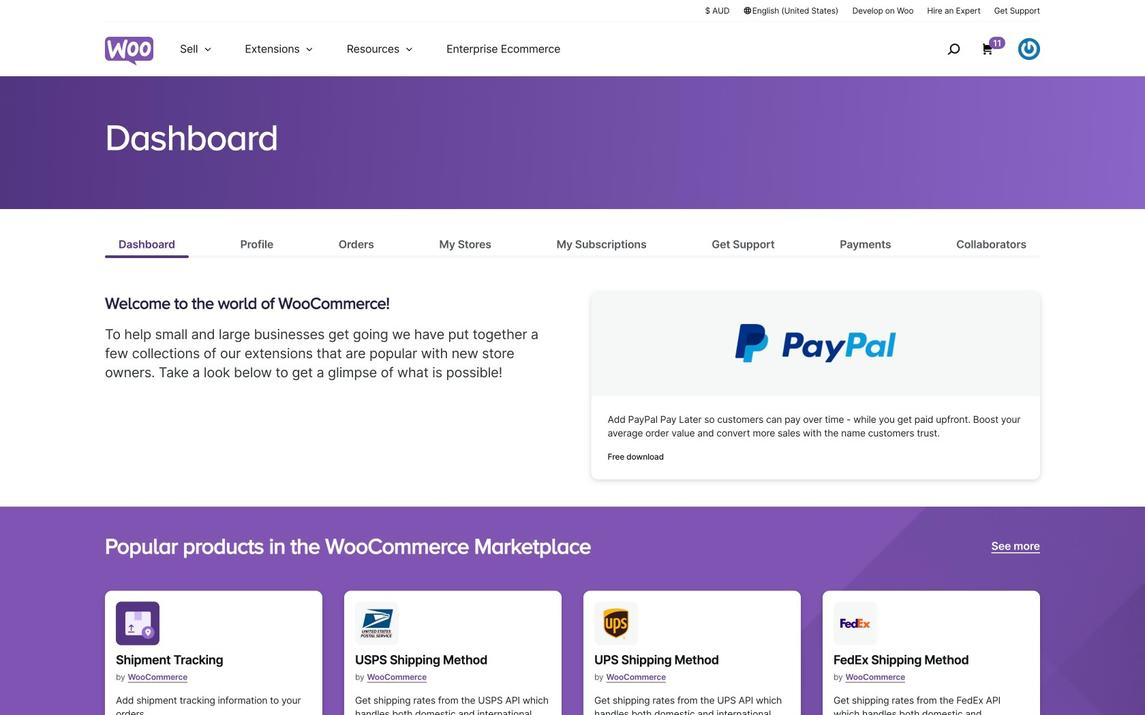 Task type: vqa. For each thing, say whether or not it's contained in the screenshot.
our to the bottom
no



Task type: describe. For each thing, give the bounding box(es) containing it.
search image
[[943, 38, 965, 60]]

service navigation menu element
[[919, 27, 1041, 71]]



Task type: locate. For each thing, give the bounding box(es) containing it.
open account menu image
[[1019, 38, 1041, 60]]



